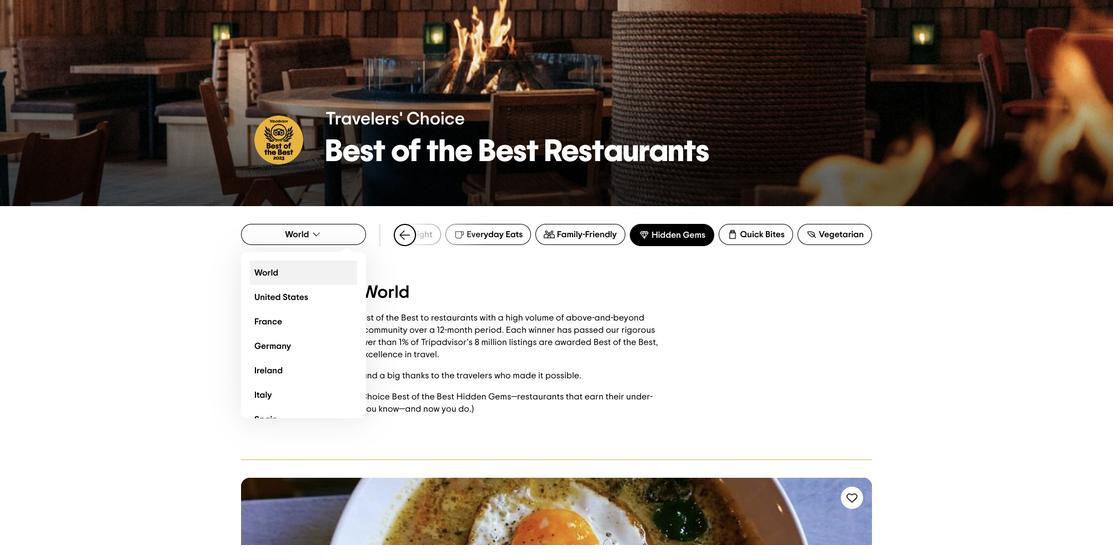Task type: vqa. For each thing, say whether or not it's contained in the screenshot.
Chile "Link"
no



Task type: describe. For each thing, give the bounding box(es) containing it.
their
[[606, 392, 624, 401]]

quick bites
[[740, 230, 785, 239]]

we award travelers' choice best of the best to restaurants with a high volume of above-and-beyond reviews and opinions from our community over a 12-month period. each winner has passed our rigorous trust and safety standards. fewer than 1% of tripadvisor's 8 million listings are awarded best of the best, signifying the highest level of excellence in travel.
[[241, 313, 658, 359]]

everyday eats button
[[445, 224, 531, 245]]

that
[[566, 392, 583, 401]]

do.)
[[458, 404, 474, 413]]

of right the level
[[349, 350, 357, 359]]

standards.
[[306, 338, 350, 347]]

high
[[506, 313, 523, 322]]

with
[[480, 313, 496, 322]]

united
[[254, 293, 281, 301]]

above-
[[566, 313, 595, 322]]

night
[[411, 230, 433, 239]]

of inside below are the 2023 travelers' choice best of the best hidden gems—restaurants that earn their under- the-radar status. (if you know, you know—and now you do.)
[[412, 392, 420, 401]]

in
[[405, 350, 412, 359]]

world button
[[241, 224, 366, 245]]

travelers
[[457, 371, 492, 380]]

8
[[475, 338, 479, 347]]

previous image
[[398, 228, 412, 242]]

below
[[241, 392, 265, 401]]

2023
[[298, 392, 317, 401]]

2 our from the left
[[606, 326, 620, 334]]

2 you from the left
[[362, 404, 377, 413]]

12-
[[437, 326, 447, 334]]

spain
[[254, 415, 277, 424]]

vegetarian button
[[798, 224, 872, 245]]

everyday eats
[[467, 230, 523, 239]]

travelers' inside below are the 2023 travelers' choice best of the best hidden gems—restaurants that earn their under- the-radar status. (if you know, you know—and now you do.)
[[319, 392, 359, 401]]

month
[[447, 326, 473, 334]]

listings
[[509, 338, 537, 347]]

under-
[[626, 392, 653, 401]]

now
[[423, 404, 440, 413]]

list box containing world
[[241, 252, 366, 432]]

everyday
[[467, 230, 504, 239]]

italy
[[254, 390, 272, 399]]

radar
[[257, 404, 280, 413]]

date night button
[[368, 224, 441, 245]]

gems—restaurants
[[488, 392, 564, 401]]

and-
[[595, 313, 613, 322]]

0 horizontal spatial to
[[281, 371, 290, 380]]

germany
[[254, 341, 291, 350]]

than
[[378, 338, 397, 347]]

friendly
[[585, 230, 617, 239]]

eats
[[506, 230, 523, 239]]

the-
[[241, 404, 257, 413]]

family-
[[557, 230, 585, 239]]

1 horizontal spatial a
[[429, 326, 435, 334]]

status.
[[282, 404, 309, 413]]

united states
[[254, 293, 308, 301]]

hidden gems button
[[630, 224, 715, 246]]

earn
[[585, 392, 604, 401]]

possible.
[[545, 371, 582, 380]]

rigorous
[[622, 326, 655, 334]]

reviews
[[241, 326, 271, 334]]

period.
[[475, 326, 504, 334]]

signifying
[[241, 350, 280, 359]]

3 you from the left
[[442, 404, 456, 413]]

2 horizontal spatial choice
[[407, 110, 465, 128]]

travel.
[[414, 350, 439, 359]]

ireland
[[254, 366, 283, 375]]

family-friendly button
[[536, 224, 625, 245]]

(if
[[311, 404, 319, 413]]

beyond
[[613, 313, 645, 322]]

travelers'
[[326, 110, 403, 128]]

restaurants
[[431, 313, 478, 322]]

0 vertical spatial and
[[273, 326, 289, 334]]

winner
[[529, 326, 555, 334]]

date
[[389, 230, 409, 239]]

states
[[283, 293, 308, 301]]

world inside list box
[[254, 268, 278, 277]]

of right 1%
[[411, 338, 419, 347]]

highest
[[297, 350, 327, 359]]



Task type: locate. For each thing, give the bounding box(es) containing it.
hidden inside button
[[652, 231, 681, 239]]

who
[[494, 371, 511, 380]]

each
[[506, 326, 527, 334]]

vegetarian
[[819, 230, 864, 239]]

2 horizontal spatial hidden
[[652, 231, 681, 239]]

safety
[[280, 338, 304, 347]]

list box
[[241, 252, 366, 432]]

0 horizontal spatial hidden
[[241, 283, 300, 301]]

to inside the we award travelers' choice best of the best to restaurants with a high volume of above-and-beyond reviews and opinions from our community over a 12-month period. each winner has passed our rigorous trust and safety standards. fewer than 1% of tripadvisor's 8 million listings are awarded best of the best, signifying the highest level of excellence in travel.
[[421, 313, 429, 322]]

quick
[[740, 230, 764, 239]]

hidden inside below are the 2023 travelers' choice best of the best hidden gems—restaurants that earn their under- the-radar status. (if you know, you know—and now you do.)
[[456, 392, 487, 401]]

1 vertical spatial gems
[[304, 283, 349, 301]]

world
[[285, 230, 309, 239], [254, 268, 278, 277], [362, 283, 410, 301]]

choice
[[407, 110, 465, 128], [325, 313, 354, 322], [361, 392, 390, 401]]

choice inside the we award travelers' choice best of the best to restaurants with a high volume of above-and-beyond reviews and opinions from our community over a 12-month period. each winner has passed our rigorous trust and safety standards. fewer than 1% of tripadvisor's 8 million listings are awarded best of the best, signifying the highest level of excellence in travel.
[[325, 313, 354, 322]]

know—and
[[379, 404, 421, 413]]

best of the best restaurants 2023 image
[[0, 0, 1113, 206]]

1%
[[399, 338, 409, 347]]

you right (if
[[320, 404, 335, 413]]

best,
[[638, 338, 658, 347]]

1 horizontal spatial to
[[421, 313, 429, 322]]

a
[[498, 313, 504, 322], [429, 326, 435, 334], [380, 371, 385, 380]]

-
[[353, 283, 358, 301]]

travelers' inside the we award travelers' choice best of the best to restaurants with a high volume of above-and-beyond reviews and opinions from our community over a 12-month period. each winner has passed our rigorous trust and safety standards. fewer than 1% of tripadvisor's 8 million listings are awarded best of the best, signifying the highest level of excellence in travel.
[[284, 313, 323, 322]]

fewer
[[352, 338, 376, 347]]

1 horizontal spatial you
[[362, 404, 377, 413]]

over
[[409, 326, 427, 334]]

0 horizontal spatial world
[[254, 268, 278, 277]]

2 vertical spatial choice
[[361, 392, 390, 401]]

family-friendly
[[557, 230, 617, 239]]

are inside below are the 2023 travelers' choice best of the best hidden gems—restaurants that earn their under- the-radar status. (if you know, you know—and now you do.)
[[267, 392, 281, 401]]

2 vertical spatial hidden
[[456, 392, 487, 401]]

and down excellence
[[361, 371, 378, 380]]

of right all
[[303, 371, 312, 380]]

1 horizontal spatial hidden
[[456, 392, 487, 401]]

million
[[481, 338, 507, 347]]

2 vertical spatial world
[[362, 283, 410, 301]]

restaurants
[[545, 136, 709, 167]]

2 horizontal spatial you
[[442, 404, 456, 413]]

0 vertical spatial hidden
[[652, 231, 681, 239]]

2 vertical spatial a
[[380, 371, 385, 380]]

choice inside below are the 2023 travelers' choice best of the best hidden gems—restaurants that earn their under- the-radar status. (if you know, you know—and now you do.)
[[361, 392, 390, 401]]

bites
[[766, 230, 785, 239]]

our down and-
[[606, 326, 620, 334]]

1 our from the left
[[348, 326, 362, 334]]

gems
[[683, 231, 706, 239], [304, 283, 349, 301]]

0 horizontal spatial gems
[[304, 283, 349, 301]]

travelers' choice image
[[254, 115, 303, 164]]

congrats
[[241, 371, 279, 380]]

it
[[538, 371, 543, 380]]

2 vertical spatial and
[[361, 371, 378, 380]]

2 horizontal spatial to
[[431, 371, 440, 380]]

0 vertical spatial travelers'
[[284, 313, 323, 322]]

world inside world dropdown button
[[285, 230, 309, 239]]

volume
[[525, 313, 554, 322]]

you
[[320, 404, 335, 413], [362, 404, 377, 413], [442, 404, 456, 413]]

0 vertical spatial world
[[285, 230, 309, 239]]

1 vertical spatial a
[[429, 326, 435, 334]]

france
[[254, 317, 282, 326]]

has
[[557, 326, 572, 334]]

below are the 2023 travelers' choice best of the best hidden gems—restaurants that earn their under- the-radar status. (if you know, you know—and now you do.)
[[241, 392, 653, 413]]

congrats to all of the winners and a big thanks to the travelers who made it possible.
[[241, 371, 582, 380]]

trust
[[241, 338, 260, 347]]

0 vertical spatial gems
[[683, 231, 706, 239]]

from
[[328, 326, 346, 334]]

are down winner
[[539, 338, 553, 347]]

a left 12-
[[429, 326, 435, 334]]

1 horizontal spatial choice
[[361, 392, 390, 401]]

are
[[539, 338, 553, 347], [267, 392, 281, 401]]

0 horizontal spatial a
[[380, 371, 385, 380]]

of up has at the right bottom
[[556, 313, 564, 322]]

0 horizontal spatial are
[[267, 392, 281, 401]]

a left big
[[380, 371, 385, 380]]

and
[[273, 326, 289, 334], [261, 338, 278, 347], [361, 371, 378, 380]]

hidden for hidden gems
[[652, 231, 681, 239]]

1 horizontal spatial world
[[285, 230, 309, 239]]

1 vertical spatial are
[[267, 392, 281, 401]]

0 vertical spatial choice
[[407, 110, 465, 128]]

2 horizontal spatial world
[[362, 283, 410, 301]]

1 horizontal spatial gems
[[683, 231, 706, 239]]

1 horizontal spatial our
[[606, 326, 620, 334]]

0 horizontal spatial our
[[348, 326, 362, 334]]

you left the do.)
[[442, 404, 456, 413]]

gems for hidden gems
[[683, 231, 706, 239]]

0 horizontal spatial choice
[[325, 313, 354, 322]]

to left all
[[281, 371, 290, 380]]

thanks
[[402, 371, 429, 380]]

travelers' up opinions
[[284, 313, 323, 322]]

of up know—and
[[412, 392, 420, 401]]

2 horizontal spatial a
[[498, 313, 504, 322]]

1 vertical spatial travelers'
[[319, 392, 359, 401]]

big
[[387, 371, 400, 380]]

are inside the we award travelers' choice best of the best to restaurants with a high volume of above-and-beyond reviews and opinions from our community over a 12-month period. each winner has passed our rigorous trust and safety standards. fewer than 1% of tripadvisor's 8 million listings are awarded best of the best, signifying the highest level of excellence in travel.
[[539, 338, 553, 347]]

gems for hidden gems - world
[[304, 283, 349, 301]]

travelers'
[[284, 313, 323, 322], [319, 392, 359, 401]]

travelers' up "know,"
[[319, 392, 359, 401]]

best
[[326, 136, 385, 167], [479, 136, 539, 167], [356, 313, 374, 322], [401, 313, 419, 322], [594, 338, 611, 347], [392, 392, 410, 401], [437, 392, 454, 401]]

tripadvisor's
[[421, 338, 473, 347]]

of up community
[[376, 313, 384, 322]]

level
[[328, 350, 347, 359]]

gems inside button
[[683, 231, 706, 239]]

you right "know,"
[[362, 404, 377, 413]]

we
[[241, 313, 254, 322]]

of down beyond
[[613, 338, 621, 347]]

winners
[[329, 371, 360, 380]]

1 you from the left
[[320, 404, 335, 413]]

award
[[256, 313, 282, 322]]

to up over
[[421, 313, 429, 322]]

1 vertical spatial world
[[254, 268, 278, 277]]

hidden for hidden gems - world
[[241, 283, 300, 301]]

our up fewer
[[348, 326, 362, 334]]

community
[[364, 326, 408, 334]]

travelers' choice
[[326, 110, 465, 128]]

1 vertical spatial hidden
[[241, 283, 300, 301]]

1 vertical spatial choice
[[325, 313, 354, 322]]

and up signifying
[[261, 338, 278, 347]]

to right 'thanks'
[[431, 371, 440, 380]]

1 horizontal spatial are
[[539, 338, 553, 347]]

a right with
[[498, 313, 504, 322]]

hidden gems - world
[[241, 283, 410, 301]]

restauracja future & wine image
[[241, 478, 872, 545]]

0 vertical spatial a
[[498, 313, 504, 322]]

0 vertical spatial are
[[539, 338, 553, 347]]

of down travelers' choice
[[391, 136, 421, 167]]

are up radar
[[267, 392, 281, 401]]

made
[[513, 371, 536, 380]]

excellence
[[359, 350, 403, 359]]

of
[[391, 136, 421, 167], [376, 313, 384, 322], [556, 313, 564, 322], [411, 338, 419, 347], [613, 338, 621, 347], [349, 350, 357, 359], [303, 371, 312, 380], [412, 392, 420, 401]]

passed
[[574, 326, 604, 334]]

know,
[[337, 404, 360, 413]]

0 horizontal spatial you
[[320, 404, 335, 413]]

opinions
[[291, 326, 326, 334]]

best of the best restaurants
[[326, 136, 709, 167]]

1 vertical spatial and
[[261, 338, 278, 347]]

quick bites button
[[719, 224, 793, 245]]

hidden gems
[[652, 231, 706, 239]]

to
[[421, 313, 429, 322], [281, 371, 290, 380], [431, 371, 440, 380]]

and up safety
[[273, 326, 289, 334]]

awarded
[[555, 338, 592, 347]]

save to a trip image
[[846, 491, 859, 504]]

date night
[[389, 230, 433, 239]]

all
[[292, 371, 302, 380]]



